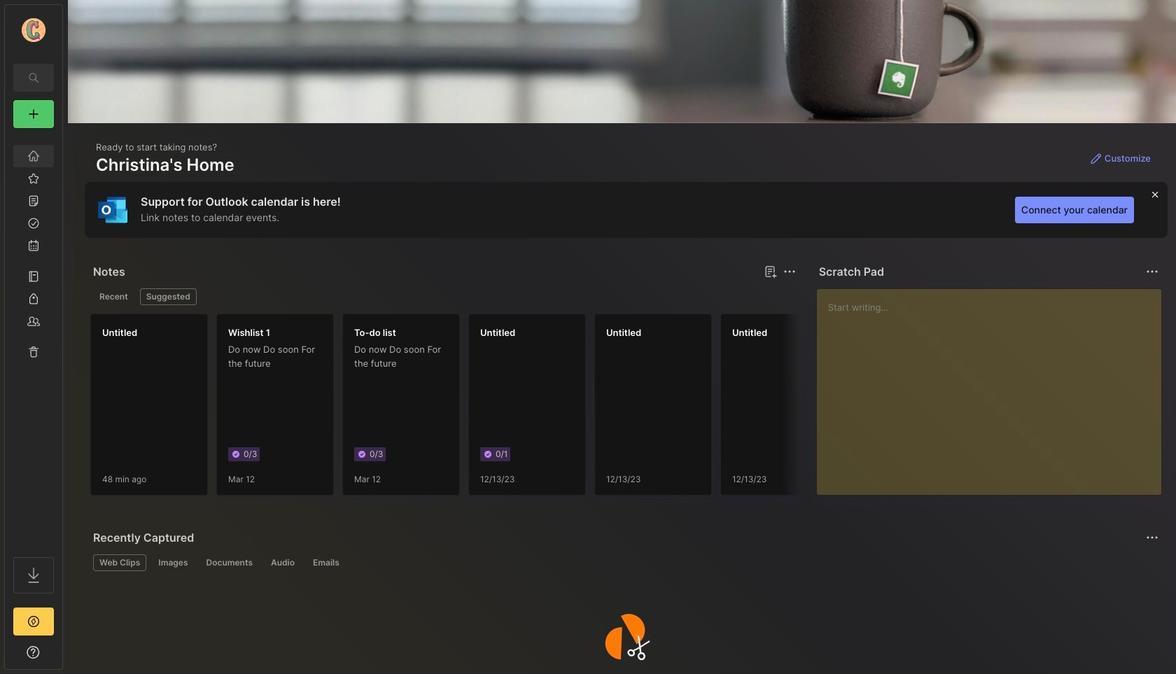 Task type: vqa. For each thing, say whether or not it's contained in the screenshot.
UPGRADE icon
yes



Task type: describe. For each thing, give the bounding box(es) containing it.
click to expand image
[[61, 648, 72, 665]]

0 vertical spatial more actions image
[[781, 263, 798, 280]]

tree inside main element
[[5, 137, 62, 545]]

edit search image
[[25, 69, 42, 86]]

upgrade image
[[25, 613, 42, 630]]

Start writing… text field
[[828, 289, 1161, 484]]



Task type: locate. For each thing, give the bounding box(es) containing it.
1 horizontal spatial more actions image
[[1144, 529, 1161, 546]]

main element
[[0, 0, 67, 674]]

account image
[[22, 18, 46, 42]]

more actions image
[[781, 263, 798, 280], [1144, 529, 1161, 546]]

WHAT'S NEW field
[[5, 641, 62, 664]]

1 vertical spatial tab list
[[93, 555, 1157, 571]]

tree
[[5, 137, 62, 545]]

2 tab list from the top
[[93, 555, 1157, 571]]

row group
[[90, 314, 1099, 504]]

1 vertical spatial more actions image
[[1144, 529, 1161, 546]]

more actions image
[[1144, 263, 1161, 280]]

0 vertical spatial tab list
[[93, 288, 794, 305]]

tab
[[93, 288, 134, 305], [140, 288, 197, 305], [93, 555, 147, 571], [152, 555, 194, 571], [200, 555, 259, 571], [265, 555, 301, 571], [307, 555, 346, 571]]

0 horizontal spatial more actions image
[[781, 263, 798, 280]]

1 tab list from the top
[[93, 288, 794, 305]]

home image
[[27, 149, 41, 163]]

tab list
[[93, 288, 794, 305], [93, 555, 1157, 571]]

Account field
[[5, 16, 62, 44]]

More actions field
[[780, 262, 799, 281], [1143, 262, 1162, 281], [1143, 528, 1162, 548]]



